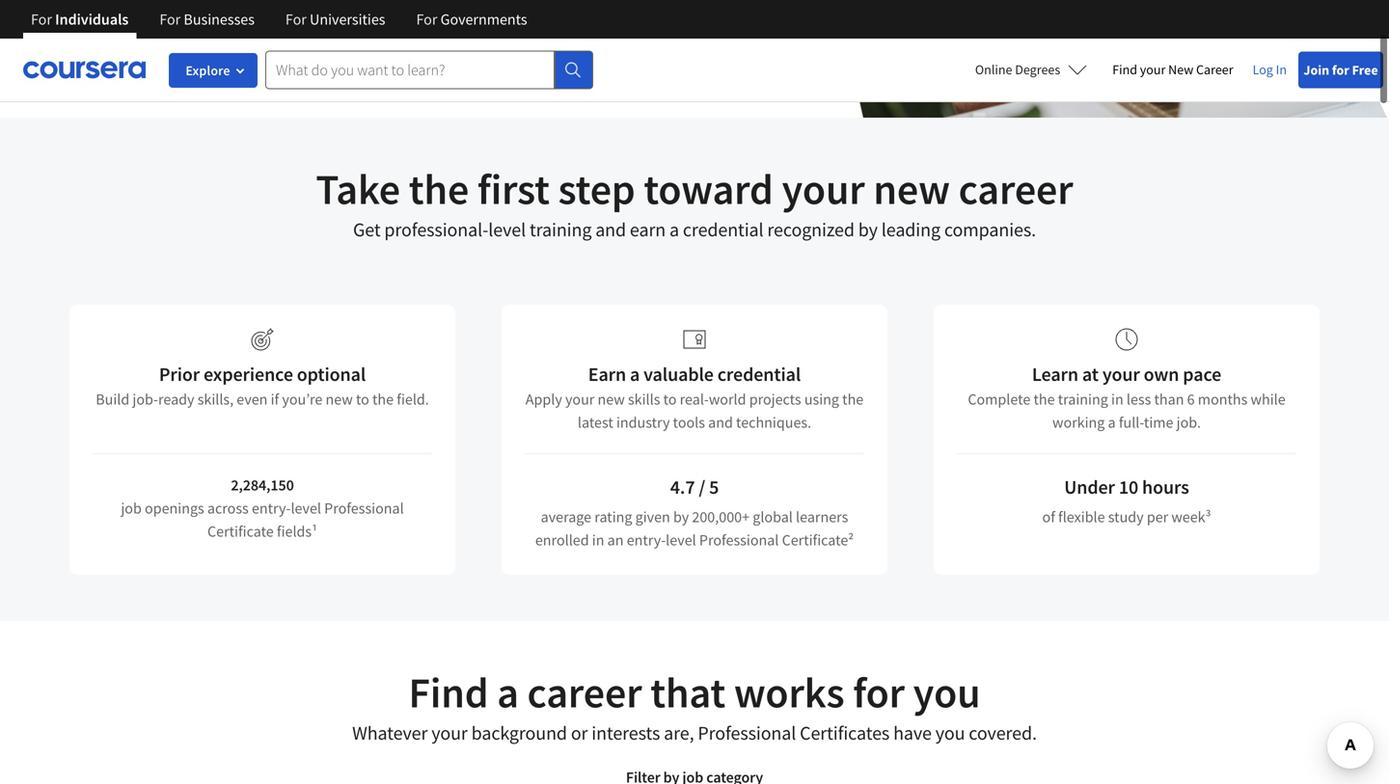 Task type: vqa. For each thing, say whether or not it's contained in the screenshot.


Task type: describe. For each thing, give the bounding box(es) containing it.
explore button
[[169, 53, 258, 88]]

learn
[[1032, 362, 1079, 386]]

techniques.
[[736, 413, 812, 432]]

log in link
[[1243, 58, 1297, 81]]

new
[[1169, 61, 1194, 78]]

your inside find a career that works for you whatever your background or interests are, professional certificates have you covered.
[[432, 721, 468, 745]]

individuals
[[55, 10, 129, 29]]

global
[[753, 508, 793, 527]]

log in
[[1253, 61, 1287, 78]]

week³
[[1172, 508, 1211, 527]]

6
[[1188, 390, 1195, 409]]

recognized
[[768, 218, 855, 242]]

under 10 hours of flexible study per week³
[[1043, 475, 1211, 527]]

prior
[[159, 362, 200, 386]]

level inside 'take the first step toward your new career get professional-level training and earn a credential recognized by leading companies.'
[[488, 218, 526, 242]]

toward
[[644, 162, 774, 216]]

months
[[1198, 390, 1248, 409]]

to inside earn a valuable credential apply your new skills to real-world projects using the latest industry tools and techniques.
[[664, 390, 677, 409]]

earn
[[630, 218, 666, 242]]

earn a valuable credential apply your new skills to real-world projects using the latest industry tools and techniques.
[[526, 362, 864, 432]]

in
[[1276, 61, 1287, 78]]

pace
[[1183, 362, 1222, 386]]

the inside 'take the first step toward your new career get professional-level training and earn a credential recognized by leading companies.'
[[409, 162, 469, 216]]

career inside find a career that works for you whatever your background or interests are, professional certificates have you covered.
[[527, 666, 642, 719]]

entry- inside 2,284,150 job openings across entry-level professional certificate fields¹
[[252, 499, 291, 518]]

online degrees button
[[960, 48, 1103, 91]]

job
[[121, 499, 142, 518]]

the inside earn a valuable credential apply your new skills to real-world projects using the latest industry tools and techniques.
[[843, 390, 864, 409]]

explore for explore
[[186, 62, 230, 79]]

4.7
[[670, 475, 695, 499]]

complete
[[968, 390, 1031, 409]]

professional inside the 4.7 / 5 average rating given by 200,000+ global learners enrolled in an entry-level professional certificate²
[[700, 531, 779, 550]]

explore careers link
[[46, 21, 214, 68]]

for for individuals
[[31, 10, 52, 29]]

if
[[271, 390, 279, 409]]

in inside the 4.7 / 5 average rating given by 200,000+ global learners enrolled in an entry-level professional certificate²
[[592, 531, 605, 550]]

a inside earn a valuable credential apply your new skills to real-world projects using the latest industry tools and techniques.
[[630, 362, 640, 386]]

find your new career link
[[1103, 58, 1243, 82]]

find a career that works for you whatever your background or interests are, professional certificates have you covered.
[[352, 666, 1037, 745]]

latest
[[578, 413, 613, 432]]

using
[[805, 390, 839, 409]]

learners
[[796, 508, 849, 527]]

job-
[[133, 390, 158, 409]]

at
[[1083, 362, 1099, 386]]

your left new
[[1140, 61, 1166, 78]]

find for your
[[1113, 61, 1138, 78]]

for individuals
[[31, 10, 129, 29]]

projects
[[749, 390, 802, 409]]

coursera image
[[23, 54, 146, 85]]

find your new career
[[1113, 61, 1234, 78]]

1 vertical spatial you
[[936, 721, 965, 745]]

governments
[[441, 10, 527, 29]]

and inside earn a valuable credential apply your new skills to real-world projects using the latest industry tools and techniques.
[[708, 413, 733, 432]]

covered.
[[969, 721, 1037, 745]]

for businesses
[[160, 10, 255, 29]]

by inside 'take the first step toward your new career get professional-level training and earn a credential recognized by leading companies.'
[[859, 218, 878, 242]]

across
[[207, 499, 249, 518]]

world
[[709, 390, 746, 409]]

under
[[1065, 475, 1115, 499]]

rating
[[595, 508, 632, 527]]

to inside "prior experience optional build job-ready skills, even if you're new to the field."
[[356, 390, 369, 409]]

universities
[[310, 10, 385, 29]]

skills,
[[198, 390, 234, 409]]

entry- inside the 4.7 / 5 average rating given by 200,000+ global learners enrolled in an entry-level professional certificate²
[[627, 531, 666, 550]]

level inside 2,284,150 job openings across entry-level professional certificate fields¹
[[291, 499, 321, 518]]

new for apply
[[598, 390, 625, 409]]

your inside 'take the first step toward your new career get professional-level training and earn a credential recognized by leading companies.'
[[782, 162, 865, 216]]

new for toward
[[874, 162, 950, 216]]

credential inside 'take the first step toward your new career get professional-level training and earn a credential recognized by leading companies.'
[[683, 218, 764, 242]]

are,
[[664, 721, 694, 745]]

professional inside find a career that works for you whatever your background or interests are, professional certificates have you covered.
[[698, 721, 796, 745]]

per
[[1147, 508, 1169, 527]]

full-
[[1119, 413, 1144, 432]]

certificates
[[800, 721, 890, 745]]

the inside "prior experience optional build job-ready skills, even if you're new to the field."
[[372, 390, 394, 409]]

an
[[608, 531, 624, 550]]

in inside learn at your own pace complete the training in less than 6 months while working a full-time job.
[[1112, 390, 1124, 409]]

even
[[237, 390, 268, 409]]

2,284,150 job openings across entry-level professional certificate fields¹
[[121, 476, 404, 541]]

join for free link
[[1299, 52, 1384, 88]]

than
[[1155, 390, 1184, 409]]

or
[[571, 721, 588, 745]]

your inside learn at your own pace complete the training in less than 6 months while working a full-time job.
[[1103, 362, 1140, 386]]

average
[[541, 508, 592, 527]]

/
[[699, 475, 706, 499]]

career
[[1197, 61, 1234, 78]]

the inside learn at your own pace complete the training in less than 6 months while working a full-time job.
[[1034, 390, 1055, 409]]

enrolled
[[535, 531, 589, 550]]

ready
[[158, 390, 194, 409]]



Task type: locate. For each thing, give the bounding box(es) containing it.
own
[[1144, 362, 1180, 386]]

get
[[353, 218, 381, 242]]

1 horizontal spatial by
[[859, 218, 878, 242]]

0 horizontal spatial to
[[356, 390, 369, 409]]

2 vertical spatial professional
[[698, 721, 796, 745]]

for for businesses
[[160, 10, 181, 29]]

2,284,150
[[231, 476, 294, 495]]

field.
[[397, 390, 429, 409]]

level down given
[[666, 531, 696, 550]]

credential inside earn a valuable credential apply your new skills to real-world projects using the latest industry tools and techniques.
[[718, 362, 801, 386]]

industry
[[617, 413, 670, 432]]

professional-
[[384, 218, 488, 242]]

the left field. at left
[[372, 390, 394, 409]]

you
[[913, 666, 981, 719], [936, 721, 965, 745]]

0 horizontal spatial explore
[[77, 35, 128, 54]]

career up or
[[527, 666, 642, 719]]

1 horizontal spatial new
[[598, 390, 625, 409]]

of
[[1043, 508, 1056, 527]]

for inside find a career that works for you whatever your background or interests are, professional certificates have you covered.
[[853, 666, 905, 719]]

0 horizontal spatial entry-
[[252, 499, 291, 518]]

credential
[[683, 218, 764, 242], [718, 362, 801, 386]]

earn
[[588, 362, 626, 386]]

optional
[[297, 362, 366, 386]]

by left leading
[[859, 218, 878, 242]]

log
[[1253, 61, 1274, 78]]

credential down toward
[[683, 218, 764, 242]]

1 horizontal spatial career
[[959, 162, 1074, 216]]

for right join
[[1332, 61, 1350, 79]]

0 horizontal spatial career
[[527, 666, 642, 719]]

a inside learn at your own pace complete the training in less than 6 months while working a full-time job.
[[1108, 413, 1116, 432]]

professional inside 2,284,150 job openings across entry-level professional certificate fields¹
[[324, 499, 404, 518]]

by inside the 4.7 / 5 average rating given by 200,000+ global learners enrolled in an entry-level professional certificate²
[[673, 508, 689, 527]]

find left new
[[1113, 61, 1138, 78]]

for for universities
[[286, 10, 307, 29]]

background
[[472, 721, 567, 745]]

free
[[1353, 61, 1379, 79]]

0 vertical spatial level
[[488, 218, 526, 242]]

1 vertical spatial career
[[527, 666, 642, 719]]

hours
[[1143, 475, 1190, 499]]

online degrees
[[975, 61, 1061, 78]]

a inside 'take the first step toward your new career get professional-level training and earn a credential recognized by leading companies.'
[[670, 218, 679, 242]]

3 for from the left
[[286, 10, 307, 29]]

level up fields¹
[[291, 499, 321, 518]]

training inside learn at your own pace complete the training in less than 6 months while working a full-time job.
[[1058, 390, 1109, 409]]

certificate
[[207, 522, 274, 541]]

explore down individuals
[[77, 35, 128, 54]]

experience
[[204, 362, 293, 386]]

training down "step"
[[530, 218, 592, 242]]

0 vertical spatial find
[[1113, 61, 1138, 78]]

join
[[1304, 61, 1330, 79]]

take
[[316, 162, 400, 216]]

career up companies.
[[959, 162, 1074, 216]]

interests
[[592, 721, 660, 745]]

and left the earn
[[596, 218, 626, 242]]

careers
[[131, 35, 183, 54]]

1 horizontal spatial in
[[1112, 390, 1124, 409]]

banner navigation
[[15, 0, 543, 39]]

2 vertical spatial level
[[666, 531, 696, 550]]

you up have
[[913, 666, 981, 719]]

0 vertical spatial for
[[1332, 61, 1350, 79]]

to left real-
[[664, 390, 677, 409]]

for governments
[[416, 10, 527, 29]]

0 vertical spatial and
[[596, 218, 626, 242]]

1 horizontal spatial find
[[1113, 61, 1138, 78]]

for left universities
[[286, 10, 307, 29]]

training inside 'take the first step toward your new career get professional-level training and earn a credential recognized by leading companies.'
[[530, 218, 592, 242]]

1 to from the left
[[356, 390, 369, 409]]

works
[[734, 666, 845, 719]]

less
[[1127, 390, 1152, 409]]

by
[[859, 218, 878, 242], [673, 508, 689, 527]]

find inside find a career that works for you whatever your background or interests are, professional certificates have you covered.
[[409, 666, 489, 719]]

new
[[874, 162, 950, 216], [326, 390, 353, 409], [598, 390, 625, 409]]

your up less
[[1103, 362, 1140, 386]]

the up professional-
[[409, 162, 469, 216]]

professional
[[324, 499, 404, 518], [700, 531, 779, 550], [698, 721, 796, 745]]

0 vertical spatial professional
[[324, 499, 404, 518]]

training up working on the right of page
[[1058, 390, 1109, 409]]

job.
[[1177, 413, 1201, 432]]

for up the what do you want to learn? "text field"
[[416, 10, 438, 29]]

2 for from the left
[[160, 10, 181, 29]]

have
[[894, 721, 932, 745]]

in left less
[[1112, 390, 1124, 409]]

fields¹
[[277, 522, 317, 541]]

explore down for businesses
[[186, 62, 230, 79]]

0 horizontal spatial in
[[592, 531, 605, 550]]

learn at your own pace complete the training in less than 6 months while working a full-time job.
[[968, 362, 1286, 432]]

skills
[[628, 390, 660, 409]]

your right whatever
[[432, 721, 468, 745]]

a up background
[[497, 666, 519, 719]]

step
[[558, 162, 636, 216]]

working
[[1053, 413, 1105, 432]]

0 vertical spatial explore
[[77, 35, 128, 54]]

explore for explore careers
[[77, 35, 128, 54]]

0 horizontal spatial by
[[673, 508, 689, 527]]

for universities
[[286, 10, 385, 29]]

flexible
[[1059, 508, 1105, 527]]

4 for from the left
[[416, 10, 438, 29]]

find up whatever
[[409, 666, 489, 719]]

a inside find a career that works for you whatever your background or interests are, professional certificates have you covered.
[[497, 666, 519, 719]]

0 horizontal spatial find
[[409, 666, 489, 719]]

entry-
[[252, 499, 291, 518], [627, 531, 666, 550]]

businesses
[[184, 10, 255, 29]]

and inside 'take the first step toward your new career get professional-level training and earn a credential recognized by leading companies.'
[[596, 218, 626, 242]]

to down the optional at the left top of the page
[[356, 390, 369, 409]]

degrees
[[1015, 61, 1061, 78]]

prior experience optional build job-ready skills, even if you're new to the field.
[[96, 362, 429, 409]]

1 vertical spatial by
[[673, 508, 689, 527]]

1 horizontal spatial for
[[1332, 61, 1350, 79]]

time
[[1144, 413, 1174, 432]]

credential up projects
[[718, 362, 801, 386]]

your
[[1140, 61, 1166, 78], [782, 162, 865, 216], [1103, 362, 1140, 386], [565, 390, 595, 409], [432, 721, 468, 745]]

1 vertical spatial credential
[[718, 362, 801, 386]]

for up careers at the top of the page
[[160, 10, 181, 29]]

join for free
[[1304, 61, 1379, 79]]

1 horizontal spatial explore
[[186, 62, 230, 79]]

1 vertical spatial in
[[592, 531, 605, 550]]

a right the earn
[[670, 218, 679, 242]]

5
[[709, 475, 719, 499]]

and down world
[[708, 413, 733, 432]]

a up skills
[[630, 362, 640, 386]]

0 vertical spatial you
[[913, 666, 981, 719]]

for left individuals
[[31, 10, 52, 29]]

What do you want to learn? text field
[[265, 51, 555, 89]]

leading
[[882, 218, 941, 242]]

2 horizontal spatial level
[[666, 531, 696, 550]]

a left full-
[[1108, 413, 1116, 432]]

for up have
[[853, 666, 905, 719]]

1 vertical spatial and
[[708, 413, 733, 432]]

tools
[[673, 413, 705, 432]]

0 vertical spatial career
[[959, 162, 1074, 216]]

apply
[[526, 390, 562, 409]]

whatever
[[352, 721, 428, 745]]

your inside earn a valuable credential apply your new skills to real-world projects using the latest industry tools and techniques.
[[565, 390, 595, 409]]

and
[[596, 218, 626, 242], [708, 413, 733, 432]]

your up recognized
[[782, 162, 865, 216]]

level inside the 4.7 / 5 average rating given by 200,000+ global learners enrolled in an entry-level professional certificate²
[[666, 531, 696, 550]]

0 horizontal spatial for
[[853, 666, 905, 719]]

1 horizontal spatial entry-
[[627, 531, 666, 550]]

2 to from the left
[[664, 390, 677, 409]]

1 vertical spatial for
[[853, 666, 905, 719]]

new inside 'take the first step toward your new career get professional-level training and earn a credential recognized by leading companies.'
[[874, 162, 950, 216]]

explore inside explore dropdown button
[[186, 62, 230, 79]]

while
[[1251, 390, 1286, 409]]

explore
[[77, 35, 128, 54], [186, 62, 230, 79]]

find
[[1113, 61, 1138, 78], [409, 666, 489, 719]]

0 vertical spatial in
[[1112, 390, 1124, 409]]

new down earn
[[598, 390, 625, 409]]

1 for from the left
[[31, 10, 52, 29]]

1 vertical spatial level
[[291, 499, 321, 518]]

career inside 'take the first step toward your new career get professional-level training and earn a credential recognized by leading companies.'
[[959, 162, 1074, 216]]

0 horizontal spatial training
[[530, 218, 592, 242]]

openings
[[145, 499, 204, 518]]

real-
[[680, 390, 709, 409]]

0 vertical spatial entry-
[[252, 499, 291, 518]]

1 horizontal spatial and
[[708, 413, 733, 432]]

in left the an
[[592, 531, 605, 550]]

find for a
[[409, 666, 489, 719]]

1 vertical spatial find
[[409, 666, 489, 719]]

new inside earn a valuable credential apply your new skills to real-world projects using the latest industry tools and techniques.
[[598, 390, 625, 409]]

entry- down 2,284,150
[[252, 499, 291, 518]]

that
[[651, 666, 726, 719]]

1 horizontal spatial level
[[488, 218, 526, 242]]

0 horizontal spatial level
[[291, 499, 321, 518]]

level
[[488, 218, 526, 242], [291, 499, 321, 518], [666, 531, 696, 550]]

study
[[1109, 508, 1144, 527]]

1 horizontal spatial training
[[1058, 390, 1109, 409]]

0 vertical spatial training
[[530, 218, 592, 242]]

by right given
[[673, 508, 689, 527]]

level down 'first'
[[488, 218, 526, 242]]

new up leading
[[874, 162, 950, 216]]

new inside "prior experience optional build job-ready skills, even if you're new to the field."
[[326, 390, 353, 409]]

take the first step toward your new career get professional-level training and earn a credential recognized by leading companies.
[[316, 162, 1074, 242]]

build
[[96, 390, 130, 409]]

the right using
[[843, 390, 864, 409]]

None search field
[[265, 51, 593, 89]]

new down the optional at the left top of the page
[[326, 390, 353, 409]]

companies.
[[945, 218, 1036, 242]]

training
[[530, 218, 592, 242], [1058, 390, 1109, 409]]

1 vertical spatial professional
[[700, 531, 779, 550]]

1 vertical spatial training
[[1058, 390, 1109, 409]]

0 vertical spatial by
[[859, 218, 878, 242]]

0 vertical spatial credential
[[683, 218, 764, 242]]

the down learn
[[1034, 390, 1055, 409]]

0 horizontal spatial and
[[596, 218, 626, 242]]

first
[[478, 162, 550, 216]]

in
[[1112, 390, 1124, 409], [592, 531, 605, 550]]

0 horizontal spatial new
[[326, 390, 353, 409]]

your up latest
[[565, 390, 595, 409]]

for for governments
[[416, 10, 438, 29]]

1 vertical spatial explore
[[186, 62, 230, 79]]

for
[[1332, 61, 1350, 79], [853, 666, 905, 719]]

entry- down given
[[627, 531, 666, 550]]

2 horizontal spatial new
[[874, 162, 950, 216]]

1 horizontal spatial to
[[664, 390, 677, 409]]

explore inside explore careers link
[[77, 35, 128, 54]]

1 vertical spatial entry-
[[627, 531, 666, 550]]

200,000+
[[692, 508, 750, 527]]

you're
[[282, 390, 323, 409]]

you right have
[[936, 721, 965, 745]]



